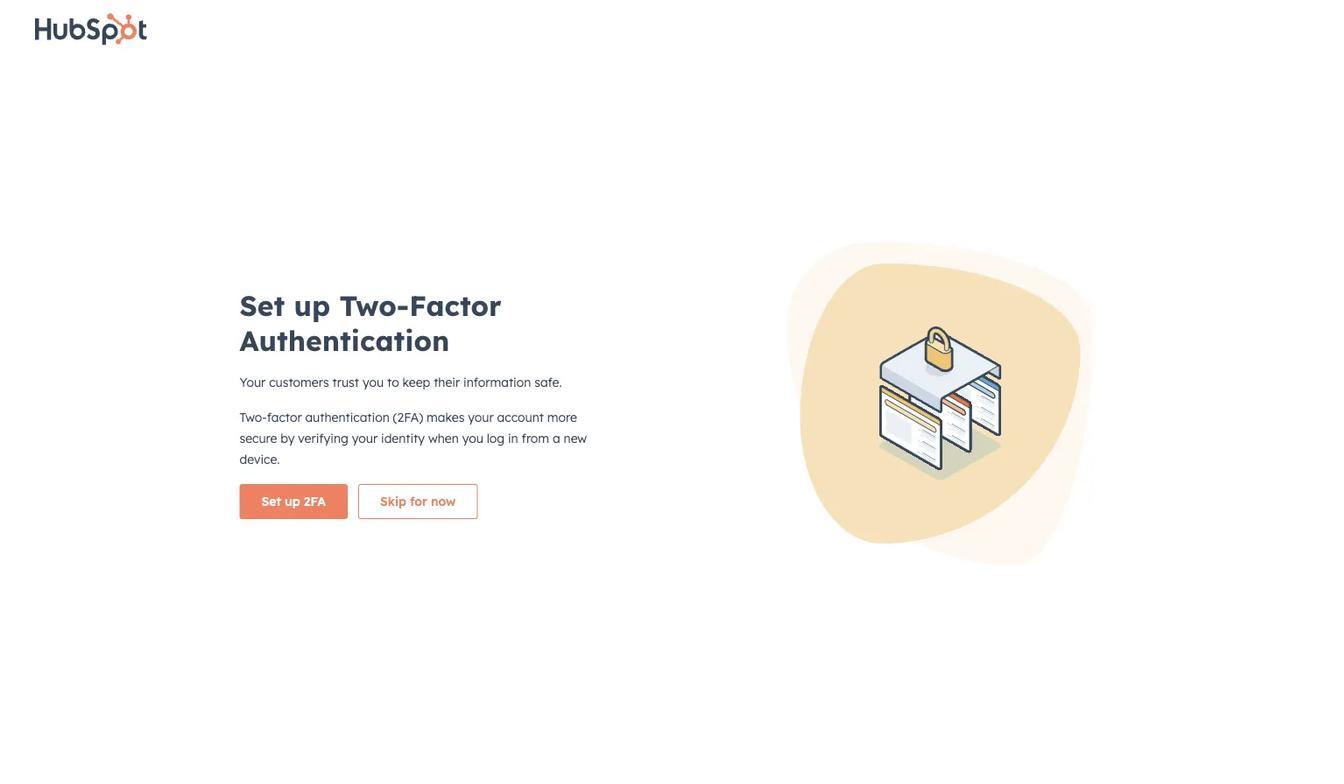 Task type: vqa. For each thing, say whether or not it's contained in the screenshot.
the right for
yes



Task type: describe. For each thing, give the bounding box(es) containing it.
in
[[508, 431, 519, 447]]

set for set up two-factor authentication
[[240, 288, 285, 323]]

a down the verifying
[[325, 448, 332, 461]]

other
[[670, 448, 696, 461]]

device.
[[240, 452, 280, 468]]

1 vertical spatial number
[[369, 448, 407, 461]]

0 horizontal spatial used
[[410, 448, 433, 461]]

safe.
[[535, 375, 562, 390]]

0 horizontal spatial you
[[363, 375, 384, 390]]

receive
[[632, 448, 667, 461]]

two- for two-factor authentication
[[302, 504, 336, 522]]

sales
[[507, 463, 532, 477]]

log
[[487, 431, 505, 447]]

number
[[407, 394, 464, 411]]

up for 2fa
[[285, 494, 300, 510]]

add a trusted phone number button
[[302, 425, 479, 446]]

reset password last reset on 10/31/2023
[[302, 333, 425, 366]]

set up two-factor authentication
[[240, 288, 502, 358]]

skip for now button
[[358, 485, 478, 520]]

2 add from the top
[[302, 448, 322, 461]]

password
[[302, 299, 369, 317]]

identity inside two-factor authentication (2fa) makes your account more secure by verifying your identity when you log in from a new device.
[[381, 431, 425, 447]]

or
[[535, 463, 545, 477]]

last
[[302, 353, 324, 366]]

preferences
[[187, 48, 290, 70]]

a inside two-factor authentication (2fa) makes your account more secure by verifying your identity when you log in from a new device.
[[553, 431, 561, 447]]

for inside button
[[410, 494, 428, 510]]

marketing
[[548, 463, 599, 477]]

when
[[428, 431, 459, 447]]

1 horizontal spatial used
[[464, 463, 487, 477]]

purposes.
[[602, 463, 650, 477]]

their
[[434, 375, 460, 390]]

reset password button
[[302, 331, 398, 352]]

up for two-
[[294, 288, 331, 323]]

security-
[[699, 448, 742, 461]]

factor
[[409, 288, 502, 323]]

related
[[742, 448, 777, 461]]

trust
[[333, 375, 359, 390]]

occasionally
[[449, 448, 510, 461]]

now
[[431, 494, 456, 510]]

be
[[448, 463, 461, 477]]

1 vertical spatial phone
[[335, 448, 366, 461]]

profile & preferences
[[106, 48, 290, 70]]

password
[[340, 333, 398, 349]]

factor for two-factor authentication (2fa) makes your account more secure by verifying your identity when you log in from a new device.
[[267, 410, 302, 425]]

skip
[[380, 494, 407, 510]]

set up 2fa button
[[240, 485, 348, 520]]

customers
[[269, 375, 329, 390]]

10/31/2023
[[369, 353, 425, 366]]

account
[[497, 410, 544, 425]]



Task type: locate. For each thing, give the bounding box(es) containing it.
authentication for two-factor authentication
[[383, 504, 486, 522]]

set inside set up two-factor authentication
[[240, 288, 285, 323]]

add a trusted phone number add a phone number used to occasionally verify your identity and receive other security-related alerts. this phone number will never be used for sales or marketing purposes.
[[302, 428, 810, 477]]

two-factor authentication (2fa) makes your account more secure by verifying your identity when you log in from a new device.
[[240, 410, 587, 468]]

0 horizontal spatial for
[[410, 494, 428, 510]]

from
[[522, 431, 550, 447]]

alerts.
[[780, 448, 810, 461]]

phone right this
[[325, 463, 356, 477]]

more
[[548, 410, 577, 425]]

identity down (2fa)
[[381, 431, 425, 447]]

used down the occasionally
[[464, 463, 487, 477]]

&
[[168, 48, 182, 70]]

never
[[418, 463, 445, 477]]

for left sales
[[490, 463, 504, 477]]

makes
[[427, 410, 465, 425]]

2 horizontal spatial your
[[544, 448, 566, 461]]

to
[[387, 375, 399, 390], [436, 448, 446, 461]]

profile
[[106, 48, 163, 70]]

add up this
[[302, 448, 322, 461]]

1 vertical spatial identity
[[569, 448, 607, 461]]

0 vertical spatial number
[[432, 428, 479, 443]]

factor
[[267, 410, 302, 425], [336, 504, 379, 522]]

two- down this
[[302, 504, 336, 522]]

1 vertical spatial to
[[436, 448, 446, 461]]

trusted phone number
[[302, 394, 464, 411]]

reset
[[302, 333, 336, 349]]

0 vertical spatial factor
[[267, 410, 302, 425]]

1 vertical spatial set
[[262, 494, 281, 510]]

to up trusted phone number
[[387, 375, 399, 390]]

1 vertical spatial you
[[462, 431, 484, 447]]

used up never
[[410, 448, 433, 461]]

two- inside set up two-factor authentication
[[339, 288, 409, 323]]

information
[[464, 375, 531, 390]]

verifying
[[298, 431, 349, 447]]

two- up 'password'
[[339, 288, 409, 323]]

on
[[354, 353, 366, 366]]

1 horizontal spatial for
[[490, 463, 504, 477]]

0 horizontal spatial factor
[[267, 410, 302, 425]]

up left 2fa on the bottom of the page
[[285, 494, 300, 510]]

for
[[490, 463, 504, 477], [410, 494, 428, 510]]

factor up by in the left of the page
[[267, 410, 302, 425]]

1 vertical spatial authentication
[[383, 504, 486, 522]]

1 vertical spatial up
[[285, 494, 300, 510]]

0 vertical spatial add
[[302, 428, 327, 443]]

your
[[240, 375, 266, 390]]

0 horizontal spatial two-
[[240, 410, 267, 425]]

number down add a trusted phone number "button"
[[369, 448, 407, 461]]

your up or
[[544, 448, 566, 461]]

1 vertical spatial your
[[352, 431, 378, 447]]

1 horizontal spatial your
[[468, 410, 494, 425]]

(2fa)
[[393, 410, 423, 425]]

identity
[[381, 431, 425, 447], [569, 448, 607, 461]]

phone
[[390, 428, 428, 443], [335, 448, 366, 461], [325, 463, 356, 477]]

0 vertical spatial phone
[[390, 428, 428, 443]]

set for set up 2fa
[[262, 494, 281, 510]]

0 vertical spatial your
[[468, 410, 494, 425]]

1 horizontal spatial factor
[[336, 504, 379, 522]]

identity inside add a trusted phone number add a phone number used to occasionally verify your identity and receive other security-related alerts. this phone number will never be used for sales or marketing purposes.
[[569, 448, 607, 461]]

up inside set up two-factor authentication
[[294, 288, 331, 323]]

for left now
[[410, 494, 428, 510]]

skip for now
[[380, 494, 456, 510]]

two- for two-factor authentication (2fa) makes your account more secure by verifying your identity when you log in from a new device.
[[240, 410, 267, 425]]

secure
[[240, 431, 277, 447]]

a left new
[[553, 431, 561, 447]]

you up the occasionally
[[462, 431, 484, 447]]

identity down new
[[569, 448, 607, 461]]

set
[[240, 288, 285, 323], [262, 494, 281, 510]]

1 vertical spatial two-
[[240, 410, 267, 425]]

0 horizontal spatial to
[[387, 375, 399, 390]]

verify
[[513, 448, 541, 461]]

will
[[400, 463, 415, 477]]

number left will
[[359, 463, 397, 477]]

authentication
[[305, 410, 390, 425], [383, 504, 486, 522]]

number
[[432, 428, 479, 443], [369, 448, 407, 461], [359, 463, 397, 477]]

two-
[[339, 288, 409, 323], [240, 410, 267, 425], [302, 504, 336, 522]]

2 vertical spatial two-
[[302, 504, 336, 522]]

up
[[294, 288, 331, 323], [285, 494, 300, 510]]

to down when
[[436, 448, 446, 461]]

set inside 'button'
[[262, 494, 281, 510]]

2 vertical spatial phone
[[325, 463, 356, 477]]

number down makes
[[432, 428, 479, 443]]

your down phone
[[352, 431, 378, 447]]

a left trusted
[[330, 428, 338, 443]]

0 horizontal spatial identity
[[381, 431, 425, 447]]

reset
[[326, 353, 351, 366]]

set up two-factor authentication dialog
[[0, 0, 1334, 759]]

new
[[564, 431, 587, 447]]

two-factor authentication
[[302, 504, 486, 522]]

add
[[302, 428, 327, 443], [302, 448, 322, 461]]

authentication inside two-factor authentication (2fa) makes your account more secure by verifying your identity when you log in from a new device.
[[305, 410, 390, 425]]

1 horizontal spatial two-
[[302, 504, 336, 522]]

authentication for two-factor authentication (2fa) makes your account more secure by verifying your identity when you log in from a new device.
[[305, 410, 390, 425]]

2fa
[[304, 494, 326, 510]]

2 horizontal spatial two-
[[339, 288, 409, 323]]

1 horizontal spatial to
[[436, 448, 446, 461]]

0 vertical spatial authentication
[[305, 410, 390, 425]]

for inside add a trusted phone number add a phone number used to occasionally verify your identity and receive other security-related alerts. this phone number will never be used for sales or marketing purposes.
[[490, 463, 504, 477]]

your customers trust you to keep their information safe.
[[240, 375, 562, 390]]

a
[[330, 428, 338, 443], [553, 431, 561, 447], [325, 448, 332, 461]]

your inside add a trusted phone number add a phone number used to occasionally verify your identity and receive other security-related alerts. this phone number will never be used for sales or marketing purposes.
[[544, 448, 566, 461]]

and
[[610, 448, 629, 461]]

up inside 'button'
[[285, 494, 300, 510]]

used
[[410, 448, 433, 461], [464, 463, 487, 477]]

1 add from the top
[[302, 428, 327, 443]]

1 vertical spatial add
[[302, 448, 322, 461]]

0 vertical spatial two-
[[339, 288, 409, 323]]

your up log
[[468, 410, 494, 425]]

1 horizontal spatial identity
[[569, 448, 607, 461]]

hubspot image
[[28, 4, 49, 25]]

keep
[[403, 375, 430, 390]]

1 horizontal spatial you
[[462, 431, 484, 447]]

two- up secure
[[240, 410, 267, 425]]

to inside add a trusted phone number add a phone number used to occasionally verify your identity and receive other security-related alerts. this phone number will never be used for sales or marketing purposes.
[[436, 448, 446, 461]]

0 vertical spatial set
[[240, 288, 285, 323]]

add right by in the left of the page
[[302, 428, 327, 443]]

two- inside two-factor authentication (2fa) makes your account more secure by verifying your identity when you log in from a new device.
[[240, 410, 267, 425]]

up up reset
[[294, 288, 331, 323]]

to inside dialog
[[387, 375, 399, 390]]

factor for two-factor authentication
[[336, 504, 379, 522]]

2 vertical spatial number
[[359, 463, 397, 477]]

this
[[302, 463, 322, 477]]

0 vertical spatial used
[[410, 448, 433, 461]]

set up 2fa
[[262, 494, 326, 510]]

you
[[363, 375, 384, 390], [462, 431, 484, 447]]

phone
[[359, 394, 403, 411]]

1 vertical spatial factor
[[336, 504, 379, 522]]

phone down trusted
[[335, 448, 366, 461]]

trusted
[[342, 428, 386, 443]]

0 vertical spatial you
[[363, 375, 384, 390]]

by
[[281, 431, 295, 447]]

0 vertical spatial to
[[387, 375, 399, 390]]

2 vertical spatial your
[[544, 448, 566, 461]]

1 vertical spatial for
[[410, 494, 428, 510]]

factor inside two-factor authentication (2fa) makes your account more secure by verifying your identity when you log in from a new device.
[[267, 410, 302, 425]]

0 vertical spatial for
[[490, 463, 504, 477]]

factor left "skip"
[[336, 504, 379, 522]]

set left 2fa on the bottom of the page
[[262, 494, 281, 510]]

1 vertical spatial used
[[464, 463, 487, 477]]

phone down (2fa)
[[390, 428, 428, 443]]

authentication
[[240, 323, 450, 358]]

0 vertical spatial identity
[[381, 431, 425, 447]]

you inside two-factor authentication (2fa) makes your account more secure by verifying your identity when you log in from a new device.
[[462, 431, 484, 447]]

you up phone
[[363, 375, 384, 390]]

0 vertical spatial up
[[294, 288, 331, 323]]

set left password
[[240, 288, 285, 323]]

0 horizontal spatial your
[[352, 431, 378, 447]]

trusted
[[302, 394, 355, 411]]

your
[[468, 410, 494, 425], [352, 431, 378, 447], [544, 448, 566, 461]]



